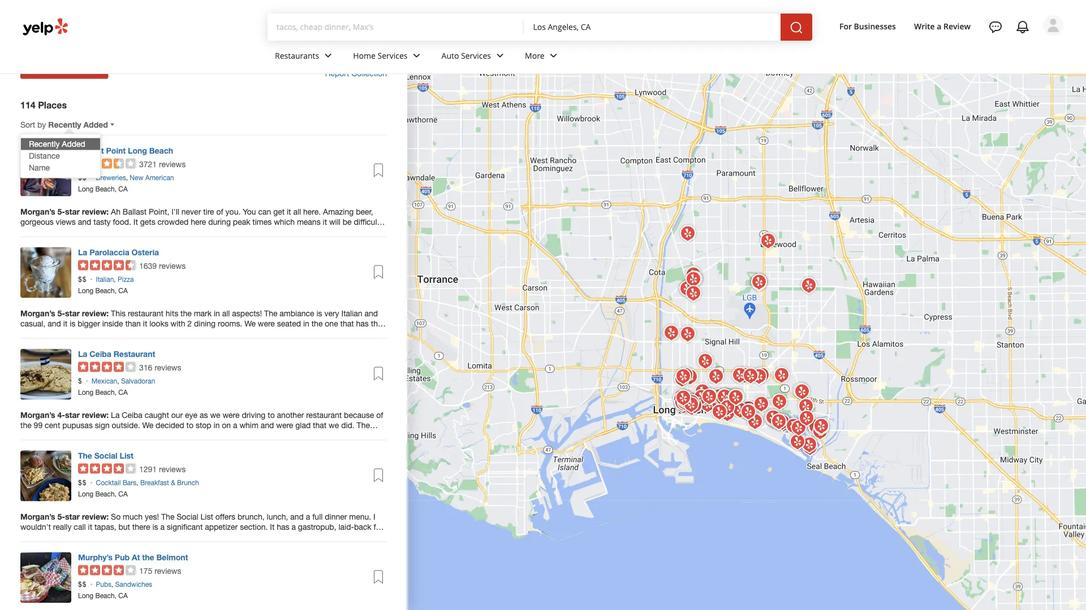 Task type: describe. For each thing, give the bounding box(es) containing it.
la ceiba restaurant link
[[78, 350, 155, 359]]

mexican , salvadoran
[[92, 378, 155, 386]]

tacos, cheap dinner, Max's text field
[[277, 21, 515, 32]]

mexican
[[92, 378, 117, 386]]

4-
[[57, 411, 65, 420]]

sandwiches
[[115, 581, 152, 589]]

breweries
[[96, 174, 126, 182]]

3721
[[139, 160, 157, 169]]

$$ for ballast point long beach
[[78, 174, 87, 182]]

italian
[[96, 276, 114, 284]]

$$ for murphy's pub at the belmont
[[78, 581, 87, 589]]

the
[[142, 553, 154, 563]]

pubs link
[[96, 581, 112, 589]]

reviews for 1291 reviews
[[159, 465, 186, 474]]

services for home services
[[378, 50, 408, 61]]

morgan's 5-star review: for the social list
[[20, 513, 111, 522]]

at
[[132, 553, 140, 563]]

salvadoran link
[[121, 378, 155, 386]]

map region
[[359, 66, 1086, 611]]

review
[[944, 21, 971, 31]]

ca for 1291
[[118, 491, 128, 498]]

5- for ballast point long beach
[[57, 207, 65, 216]]

morgan's for la parolaccia osteria
[[20, 309, 55, 318]]

american
[[145, 174, 174, 182]]

1291
[[139, 465, 157, 474]]

316 reviews
[[139, 363, 181, 373]]

write a review link
[[910, 16, 975, 36]]

sort by recently added
[[20, 120, 108, 129]]

$$ for la parolaccia osteria
[[78, 276, 87, 284]]

la ceiba restaurant
[[78, 350, 155, 359]]

distance link
[[21, 150, 100, 162]]

italian , pizza
[[96, 276, 134, 284]]

name link
[[21, 162, 100, 174]]

24 chevron down v2 image for auto services
[[493, 49, 507, 63]]

long beach, ca for parolaccia
[[78, 287, 128, 295]]

morgan's 5-star review: for ballast point long beach
[[20, 207, 111, 216]]

cocktail bars , breakfast & brunch
[[96, 480, 199, 487]]

report collection
[[325, 69, 387, 78]]

reviews for 175 reviews
[[155, 567, 181, 576]]

morgan's 5-star review: link for 1291 reviews
[[20, 512, 387, 533]]

pizza link
[[118, 276, 134, 284]]

brunch
[[177, 480, 199, 487]]

breweries link
[[96, 174, 126, 182]]

home
[[353, 50, 376, 61]]

sort
[[20, 120, 35, 129]]

beach, for parolaccia
[[95, 287, 117, 295]]

ballast
[[78, 146, 104, 155]]

home services
[[353, 50, 408, 61]]

ca for 1639
[[118, 287, 128, 295]]

4.0 star rating image for ceiba
[[78, 362, 136, 373]]

morgan's for la ceiba restaurant
[[20, 411, 55, 420]]

4.0 star rating image for social
[[78, 464, 136, 474]]

review: for point
[[82, 207, 109, 216]]

a
[[937, 21, 942, 31]]

1639 reviews
[[139, 261, 186, 271]]

new american link
[[130, 174, 174, 182]]

ca for 3721
[[118, 185, 128, 193]]

cocktail
[[96, 480, 121, 487]]

write
[[914, 21, 935, 31]]

$
[[78, 378, 82, 386]]

list
[[120, 452, 133, 461]]

menu containing recently added
[[21, 138, 100, 174]]

italian link
[[96, 276, 114, 284]]

messages image
[[989, 20, 1002, 34]]

recently inside "recently added distance name"
[[29, 140, 60, 149]]

long for parolaccia
[[78, 287, 93, 295]]

bars
[[123, 480, 137, 487]]

ballast point long beach link
[[78, 146, 173, 155]]

osteria
[[132, 248, 159, 257]]

  text field for address, neighborhood, city, state or zip text box
[[533, 21, 772, 33]]

more
[[525, 50, 545, 61]]

long beach, ca for pub
[[78, 592, 128, 600]]

sandwiches link
[[115, 581, 152, 589]]

restaurant
[[114, 350, 155, 359]]

, for long
[[126, 174, 128, 182]]

beach, for ceiba
[[95, 389, 117, 397]]

24 chevron down v2 image for home services
[[410, 49, 423, 63]]

ca for 175
[[118, 592, 128, 600]]

review: for ceiba
[[82, 411, 109, 420]]

beach, for pub
[[95, 592, 117, 600]]

4.0 star rating image for pub
[[78, 566, 136, 576]]

write a review
[[914, 21, 971, 31]]

the social list
[[78, 452, 133, 461]]

long for ceiba
[[78, 389, 93, 397]]

murphy's
[[78, 553, 113, 563]]

1639
[[139, 261, 157, 271]]

la parolaccia osteria image
[[20, 248, 71, 299]]

the social list image
[[20, 451, 71, 502]]

1291 reviews
[[139, 465, 186, 474]]

added inside "recently added distance name"
[[62, 140, 85, 149]]

0 vertical spatial added
[[83, 120, 108, 129]]

by
[[37, 120, 46, 129]]

report collection link
[[325, 69, 387, 78]]

beach, for social
[[95, 491, 117, 498]]

for
[[839, 21, 852, 31]]

cocktail bars link
[[96, 480, 137, 487]]

114
[[20, 100, 35, 111]]

long beach, ca for ceiba
[[78, 389, 128, 397]]

star for la ceiba restaurant
[[65, 411, 80, 420]]

auto services
[[442, 50, 491, 61]]

social
[[94, 452, 118, 461]]

ballast point long beach
[[78, 146, 173, 155]]



Task type: vqa. For each thing, say whether or not it's contained in the screenshot.


Task type: locate. For each thing, give the bounding box(es) containing it.
services
[[378, 50, 408, 61], [461, 50, 491, 61]]

morgan's for ballast point long beach
[[20, 207, 55, 216]]

4 beach, from the top
[[95, 491, 117, 498]]

3.5 star rating image
[[78, 159, 136, 169]]

notifications image
[[1016, 20, 1030, 34], [1016, 20, 1030, 34]]

1 morgan's 5-star review: link from the top
[[20, 207, 387, 227]]

3 4.0 star rating image from the top
[[78, 566, 136, 576]]

murphy's pub at the belmont
[[78, 553, 188, 563]]

auto
[[442, 50, 459, 61]]

star for ballast point long beach
[[65, 207, 80, 216]]

24 chevron down v2 image for restaurants
[[321, 49, 335, 63]]

services inside auto services link
[[461, 50, 491, 61]]

businesses
[[854, 21, 896, 31]]

, left breakfast
[[137, 480, 138, 487]]

2 long beach, ca from the top
[[78, 287, 128, 295]]

reviews for 316 reviews
[[155, 363, 181, 373]]

beach, down breweries
[[95, 185, 117, 193]]

0 vertical spatial 4.0 star rating image
[[78, 362, 136, 373]]

review:
[[82, 207, 109, 216], [82, 309, 109, 318], [82, 411, 109, 420], [82, 513, 109, 522]]

175 reviews
[[139, 567, 181, 576]]

ballast point long beach image
[[20, 146, 71, 197]]

search image
[[790, 21, 803, 35], [790, 21, 803, 35]]

mexican link
[[92, 378, 117, 386]]

new
[[130, 174, 143, 182]]

2 vertical spatial 4.0 star rating image
[[78, 566, 136, 576]]

5-
[[57, 207, 65, 216], [57, 309, 65, 318], [57, 513, 65, 522]]

4 star from the top
[[65, 513, 80, 522]]

  text field
[[277, 21, 515, 33], [533, 21, 772, 33]]

ca down pubs , sandwiches
[[118, 592, 128, 600]]

ca for 316
[[118, 389, 128, 397]]

report
[[325, 69, 349, 78]]

la left parolaccia
[[78, 248, 87, 257]]

morgan's down ballast point long beach image
[[20, 207, 55, 216]]

0 horizontal spatial   text field
[[277, 21, 515, 33]]

24 chevron down v2 image right the auto services
[[493, 49, 507, 63]]

0 horizontal spatial 24 chevron down v2 image
[[321, 49, 335, 63]]

pizza
[[118, 276, 134, 284]]

star for la parolaccia osteria
[[65, 309, 80, 318]]

la for la ceiba restaurant
[[78, 350, 87, 359]]

2 star from the top
[[65, 309, 80, 318]]

morgan's 5-star review: down the la parolaccia osteria image
[[20, 309, 111, 318]]

distance
[[29, 151, 60, 161]]

, left the sandwiches "link"
[[112, 581, 113, 589]]

for businesses link
[[835, 16, 901, 36]]

3 beach, from the top
[[95, 389, 117, 397]]

morgan's down the social list image
[[20, 513, 55, 522]]

1 vertical spatial morgan's 5-star review: link
[[20, 309, 387, 329]]

3 star from the top
[[65, 411, 80, 420]]

morgan's 5-star review: link
[[20, 207, 387, 227], [20, 309, 387, 329], [20, 512, 387, 533]]

places
[[38, 100, 67, 111]]

1   text field from the left
[[277, 21, 515, 33]]

24 chevron down v2 image
[[321, 49, 335, 63], [410, 49, 423, 63], [493, 49, 507, 63]]

4 $$ from the top
[[78, 581, 87, 589]]

, left the new at the top left of page
[[126, 174, 128, 182]]

4.0 star rating image up 'pubs' link
[[78, 566, 136, 576]]

long beach, ca down italian
[[78, 287, 128, 295]]

long beach, ca down cocktail
[[78, 491, 128, 498]]

recently added link
[[21, 138, 100, 150]]

24 chevron down v2 image inside restaurants link
[[321, 49, 335, 63]]

24 chevron down v2 image inside auto services link
[[493, 49, 507, 63]]

services right auto
[[461, 50, 491, 61]]

long down the the
[[78, 491, 93, 498]]

services for auto services
[[461, 50, 491, 61]]

3 morgan's from the top
[[20, 411, 55, 420]]

2 vertical spatial 5-
[[57, 513, 65, 522]]

breakfast
[[140, 480, 169, 487]]

5- down the social list image
[[57, 513, 65, 522]]

star
[[65, 207, 80, 216], [65, 309, 80, 318], [65, 411, 80, 420], [65, 513, 80, 522]]

morgan's 4-star review: link
[[20, 411, 387, 431]]

&
[[171, 480, 175, 487]]

name
[[29, 163, 50, 173]]

added up ballast
[[83, 120, 108, 129]]

2 services from the left
[[461, 50, 491, 61]]

2 morgan's 5-star review: from the top
[[20, 309, 111, 318]]

4.5 star rating image
[[78, 261, 136, 271]]

the social list link
[[78, 452, 133, 461]]

114 places
[[20, 100, 67, 111]]

175
[[139, 567, 152, 576]]

,
[[126, 174, 128, 182], [114, 276, 116, 284], [117, 378, 119, 386], [137, 480, 138, 487], [112, 581, 113, 589]]

the
[[78, 452, 92, 461]]

breakfast & brunch link
[[140, 480, 199, 487]]

1 vertical spatial la
[[78, 350, 87, 359]]

2 beach, from the top
[[95, 287, 117, 295]]

4 long beach, ca from the top
[[78, 491, 128, 498]]

1 5- from the top
[[57, 207, 65, 216]]

salvadoran
[[121, 378, 155, 386]]

more link
[[516, 41, 570, 74]]

star down the la parolaccia osteria image
[[65, 309, 80, 318]]

pubs
[[96, 581, 112, 589]]

1 horizontal spatial services
[[461, 50, 491, 61]]

bob b. image
[[1043, 15, 1064, 36]]

review: down breweries
[[82, 207, 109, 216]]

0 vertical spatial morgan's 5-star review: link
[[20, 207, 387, 227]]

beach, down cocktail
[[95, 491, 117, 498]]

reviews down beach
[[159, 160, 186, 169]]

2 morgan's from the top
[[20, 309, 55, 318]]

morgan's 4-star review:
[[20, 411, 111, 420]]

ca down bars
[[118, 491, 128, 498]]

long beach, ca down breweries
[[78, 185, 128, 193]]

3 review: from the top
[[82, 411, 109, 420]]

3 morgan's 5-star review: from the top
[[20, 513, 111, 522]]

3 $$ from the top
[[78, 480, 87, 487]]

2 ca from the top
[[118, 287, 128, 295]]

1 horizontal spatial 24 chevron down v2 image
[[410, 49, 423, 63]]

menu
[[21, 138, 100, 174]]

reviews for 1639 reviews
[[159, 261, 186, 271]]

beach, for point
[[95, 185, 117, 193]]

long down name link
[[78, 185, 93, 193]]

morgan's 5-star review:
[[20, 207, 111, 216], [20, 309, 111, 318], [20, 513, 111, 522]]

morgan's 5-star review: down the social list image
[[20, 513, 111, 522]]

auto services link
[[433, 41, 516, 74]]

reviews
[[159, 160, 186, 169], [159, 261, 186, 271], [155, 363, 181, 373], [159, 465, 186, 474], [155, 567, 181, 576]]

ca
[[118, 185, 128, 193], [118, 287, 128, 295], [118, 389, 128, 397], [118, 491, 128, 498], [118, 592, 128, 600]]

belmont
[[156, 553, 188, 563]]

1 la from the top
[[78, 248, 87, 257]]

2   text field from the left
[[533, 21, 772, 33]]

1 morgan's 5-star review: from the top
[[20, 207, 111, 216]]

long down $
[[78, 389, 93, 397]]

long up 3721
[[128, 146, 147, 155]]

long
[[128, 146, 147, 155], [78, 185, 93, 193], [78, 287, 93, 295], [78, 389, 93, 397], [78, 491, 93, 498], [78, 592, 93, 600]]

24 chevron down v2 image left auto
[[410, 49, 423, 63]]

morgan's 5-star review: for la parolaccia osteria
[[20, 309, 111, 318]]

reviews down belmont
[[155, 567, 181, 576]]

review: for parolaccia
[[82, 309, 109, 318]]

1 horizontal spatial   text field
[[533, 21, 772, 33]]

reviews for 3721 reviews
[[159, 160, 186, 169]]

, for restaurant
[[117, 378, 119, 386]]

beach, down mexican link
[[95, 389, 117, 397]]

ceiba
[[90, 350, 111, 359]]

morgan's
[[20, 207, 55, 216], [20, 309, 55, 318], [20, 411, 55, 420], [20, 513, 55, 522]]

2 vertical spatial morgan's 5-star review:
[[20, 513, 111, 522]]

1 services from the left
[[378, 50, 408, 61]]

star down $
[[65, 411, 80, 420]]

recently
[[48, 120, 81, 129], [29, 140, 60, 149]]

1 vertical spatial added
[[62, 140, 85, 149]]

0 vertical spatial la
[[78, 248, 87, 257]]

point
[[106, 146, 126, 155]]

star up murphy's
[[65, 513, 80, 522]]

2 4.0 star rating image from the top
[[78, 464, 136, 474]]

review: down cocktail
[[82, 513, 109, 522]]

0 vertical spatial 5-
[[57, 207, 65, 216]]

ca down the pizza link
[[118, 287, 128, 295]]

$$ down "3.5 star rating" image
[[78, 174, 87, 182]]

2 review: from the top
[[82, 309, 109, 318]]

5- for la parolaccia osteria
[[57, 309, 65, 318]]

beach,
[[95, 185, 117, 193], [95, 287, 117, 295], [95, 389, 117, 397], [95, 491, 117, 498], [95, 592, 117, 600]]

la ceiba restaurant image
[[20, 349, 71, 400]]

services inside home services link
[[378, 50, 408, 61]]

review: right 4-
[[82, 411, 109, 420]]

0 horizontal spatial services
[[378, 50, 408, 61]]

beach
[[149, 146, 173, 155]]

1 4.0 star rating image from the top
[[78, 362, 136, 373]]

1 ca from the top
[[118, 185, 128, 193]]

1 star from the top
[[65, 207, 80, 216]]

2 horizontal spatial 24 chevron down v2 image
[[493, 49, 507, 63]]

$$ left "italian" link
[[78, 276, 87, 284]]

3 ca from the top
[[118, 389, 128, 397]]

2 la from the top
[[78, 350, 87, 359]]

5 beach, from the top
[[95, 592, 117, 600]]

2 morgan's 5-star review: link from the top
[[20, 309, 387, 329]]

breweries , new american
[[96, 174, 174, 182]]

5- down the la parolaccia osteria image
[[57, 309, 65, 318]]

recently up distance on the top of page
[[29, 140, 60, 149]]

24 chevron down v2 image inside home services link
[[410, 49, 423, 63]]

long down murphy's
[[78, 592, 93, 600]]

home services link
[[344, 41, 433, 74]]

0 vertical spatial recently
[[48, 120, 81, 129]]

4.0 star rating image up mexican link
[[78, 362, 136, 373]]

5- down ballast point long beach image
[[57, 207, 65, 216]]

24 chevron down v2 image up report
[[321, 49, 335, 63]]

24 chevron down v2 image
[[547, 49, 560, 63]]

$$ for the social list
[[78, 480, 87, 487]]

1 vertical spatial 5-
[[57, 309, 65, 318]]

la for la parolaccia osteria
[[78, 248, 87, 257]]

morgan's left 4-
[[20, 411, 55, 420]]

parolaccia
[[90, 248, 129, 257]]

la left ceiba
[[78, 350, 87, 359]]

reviews up &
[[159, 465, 186, 474]]

1 beach, from the top
[[95, 185, 117, 193]]

, left the salvadoran
[[117, 378, 119, 386]]

restaurants link
[[266, 41, 344, 74]]

added up distance link
[[62, 140, 85, 149]]

  text field for tacos, cheap dinner, max's text field
[[277, 21, 515, 33]]

4 review: from the top
[[82, 513, 109, 522]]

beach, down 'pubs' link
[[95, 592, 117, 600]]

1 vertical spatial morgan's 5-star review:
[[20, 309, 111, 318]]

1 morgan's from the top
[[20, 207, 55, 216]]

2 $$ from the top
[[78, 276, 87, 284]]

address, neighborhood, city, state or zip text field
[[533, 21, 772, 32]]

reviews right 1639
[[159, 261, 186, 271]]

4.0 star rating image
[[78, 362, 136, 373], [78, 464, 136, 474], [78, 566, 136, 576]]

services right home
[[378, 50, 408, 61]]

ca down breweries , new american
[[118, 185, 128, 193]]

4 morgan's from the top
[[20, 513, 55, 522]]

ca down the mexican , salvadoran
[[118, 389, 128, 397]]

long beach, ca for point
[[78, 185, 128, 193]]

review: for social
[[82, 513, 109, 522]]

2 5- from the top
[[57, 309, 65, 318]]

restaurants
[[275, 50, 319, 61]]

316
[[139, 363, 152, 373]]

collection
[[351, 69, 387, 78]]

murphy's pub at the belmont link
[[78, 553, 188, 563]]

$$ left cocktail
[[78, 480, 87, 487]]

, for osteria
[[114, 276, 116, 284]]

morgan's 5-star review: down name link
[[20, 207, 111, 216]]

1 24 chevron down v2 image from the left
[[321, 49, 335, 63]]

2 vertical spatial morgan's 5-star review: link
[[20, 512, 387, 533]]

4 ca from the top
[[118, 491, 128, 498]]

long beach, ca for social
[[78, 491, 128, 498]]

5- for the social list
[[57, 513, 65, 522]]

, left pizza
[[114, 276, 116, 284]]

0 vertical spatial morgan's 5-star review:
[[20, 207, 111, 216]]

1 vertical spatial 4.0 star rating image
[[78, 464, 136, 474]]

star down name link
[[65, 207, 80, 216]]

pub
[[115, 553, 130, 563]]

3721 reviews
[[139, 160, 186, 169]]

, for at
[[112, 581, 113, 589]]

pubs , sandwiches
[[96, 581, 152, 589]]

long down the 4.5 star rating image
[[78, 287, 93, 295]]

1 $$ from the top
[[78, 174, 87, 182]]

None search field
[[268, 14, 826, 41]]

long beach, ca down 'pubs' link
[[78, 592, 128, 600]]

recently up the recently added link
[[48, 120, 81, 129]]

for businesses
[[839, 21, 896, 31]]

morgan's for the social list
[[20, 513, 55, 522]]

2 24 chevron down v2 image from the left
[[410, 49, 423, 63]]

long beach, ca down mexican link
[[78, 389, 128, 397]]

3 morgan's 5-star review: link from the top
[[20, 512, 387, 533]]

long for pub
[[78, 592, 93, 600]]

5 long beach, ca from the top
[[78, 592, 128, 600]]

3 long beach, ca from the top
[[78, 389, 128, 397]]

5 ca from the top
[[118, 592, 128, 600]]

$$
[[78, 174, 87, 182], [78, 276, 87, 284], [78, 480, 87, 487], [78, 581, 87, 589]]

murphy's pub at the belmont image
[[20, 553, 71, 604]]

1 long beach, ca from the top
[[78, 185, 128, 193]]

long for social
[[78, 491, 93, 498]]

review: down "italian" link
[[82, 309, 109, 318]]

4.0 star rating image down social in the bottom left of the page
[[78, 464, 136, 474]]

star for the social list
[[65, 513, 80, 522]]

reviews right the 316
[[155, 363, 181, 373]]

la parolaccia osteria
[[78, 248, 159, 257]]

beach, down italian
[[95, 287, 117, 295]]

$$ left 'pubs' link
[[78, 581, 87, 589]]

3 24 chevron down v2 image from the left
[[493, 49, 507, 63]]

la parolaccia osteria link
[[78, 248, 159, 257]]

messages image
[[989, 20, 1002, 34]]

1 review: from the top
[[82, 207, 109, 216]]

morgan's down the la parolaccia osteria image
[[20, 309, 55, 318]]

morgan's 5-star review: link for 3721 reviews
[[20, 207, 387, 227]]

long for point
[[78, 185, 93, 193]]

1 vertical spatial recently
[[29, 140, 60, 149]]

morgan's 5-star review: link for 1639 reviews
[[20, 309, 387, 329]]

3 5- from the top
[[57, 513, 65, 522]]



